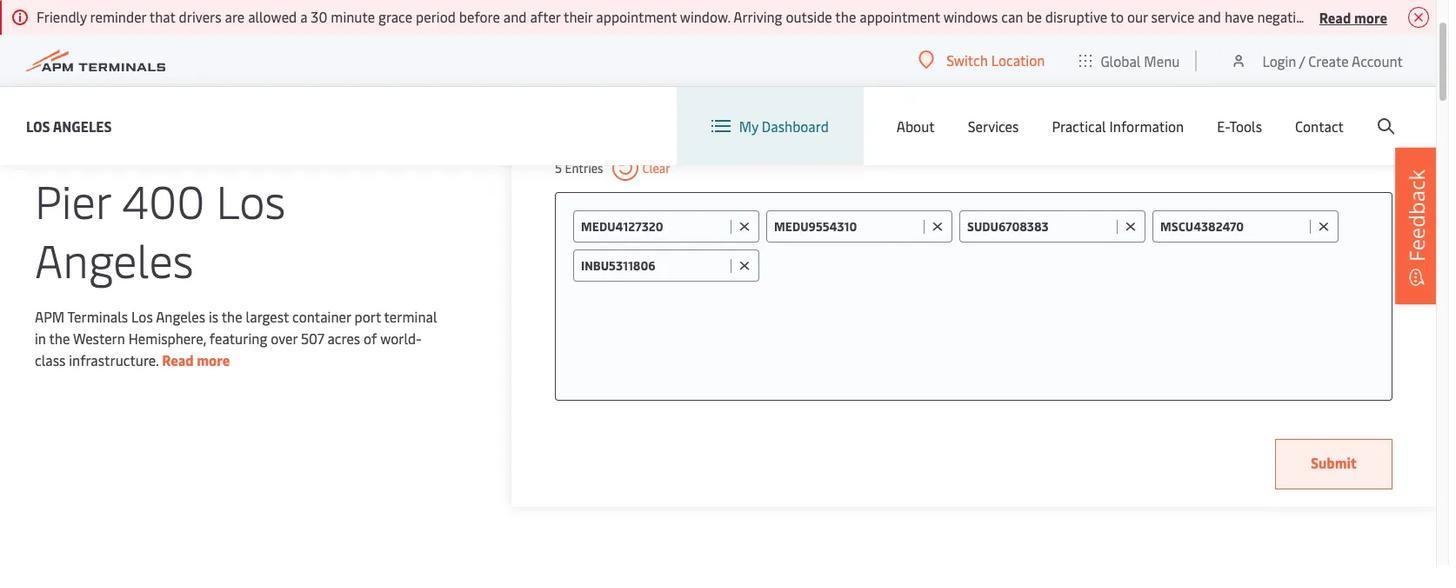 Task type: vqa. For each thing, say whether or not it's contained in the screenshot.
40/GP/96 related to 70283.0
no



Task type: describe. For each thing, give the bounding box(es) containing it.
Type or paste your IDs here text field
[[766, 250, 1374, 281]]

track and trace - import availability
[[555, 51, 935, 84]]

our
[[1127, 7, 1148, 26]]

friendly
[[37, 7, 87, 26]]

switch
[[947, 50, 988, 70]]

container inside apm terminals los angeles is the largest container port terminal in the western hemisphere, featuring over 507 acres of world- class infrastructure.
[[292, 307, 351, 326]]

re-
[[1041, 95, 1059, 114]]

ids
[[795, 95, 814, 114]]

submit button
[[1275, 439, 1393, 490]]

my
[[739, 117, 758, 136]]

western
[[73, 328, 125, 347]]

angeles for 400
[[35, 228, 194, 289]]

outside
[[786, 7, 832, 26]]

2 appointment from the left
[[860, 7, 940, 26]]

50
[[887, 95, 904, 114]]

on
[[1367, 7, 1382, 26]]

port
[[354, 307, 381, 326]]

1 horizontal spatial container
[[635, 95, 694, 114]]

my dashboard button
[[711, 87, 829, 165]]

entries
[[565, 160, 603, 176]]

location
[[991, 50, 1045, 70]]

their
[[564, 7, 593, 26]]

of inside apm terminals los angeles is the largest container port terminal in the western hemisphere, featuring over 507 acres of world- class infrastructure.
[[364, 328, 377, 347]]

clear button
[[612, 155, 670, 181]]

contact
[[1295, 117, 1344, 136]]

30
[[311, 7, 327, 26]]

reminder
[[90, 7, 146, 26]]

/
[[1299, 51, 1305, 70]]

0 horizontal spatial and
[[503, 7, 527, 26]]

5
[[555, 160, 562, 176]]

negative
[[1257, 7, 1310, 26]]

trace
[[663, 51, 720, 84]]

los angeles link
[[26, 115, 112, 137]]

5 entries
[[555, 160, 603, 176]]

class
[[35, 350, 66, 369]]

before
[[459, 7, 500, 26]]

account
[[1352, 51, 1403, 70]]

grace
[[378, 7, 412, 26]]

2 horizontal spatial and
[[1198, 7, 1221, 26]]

global
[[1101, 51, 1141, 70]]

a
[[300, 7, 307, 26]]

availability
[[822, 51, 935, 84]]

read for read more link
[[162, 350, 194, 369]]

to
[[1111, 7, 1124, 26]]

global menu
[[1101, 51, 1180, 70]]

apm
[[35, 307, 64, 326]]

create
[[1308, 51, 1349, 70]]

1 entered id text field from the left
[[967, 218, 1113, 235]]

0 vertical spatial los
[[26, 116, 50, 135]]

terminal
[[384, 307, 437, 326]]

1 horizontal spatial of
[[736, 95, 750, 114]]

largest
[[246, 307, 289, 326]]

login / create account
[[1262, 51, 1403, 70]]

login / create account link
[[1230, 35, 1403, 86]]

in
[[35, 328, 46, 347]]

1 horizontal spatial are
[[1017, 95, 1037, 114]]

wh
[[1432, 7, 1449, 26]]

can
[[1001, 7, 1023, 26]]

feedback button
[[1395, 148, 1439, 304]]

1 appointment from the left
[[596, 7, 677, 26]]

read more button
[[1319, 6, 1387, 28]]

global menu button
[[1062, 34, 1197, 87]]

read more for read more button
[[1319, 7, 1387, 27]]

read more for read more link
[[162, 350, 230, 369]]

la secondary image
[[77, 303, 382, 564]]

please
[[555, 95, 596, 114]]

contact button
[[1295, 87, 1344, 165]]

0 vertical spatial angeles
[[53, 116, 112, 135]]

practical information
[[1052, 117, 1184, 136]]

arriving
[[733, 7, 782, 26]]

e-
[[1217, 117, 1229, 136]]

impacts
[[1314, 7, 1363, 26]]

minute
[[331, 7, 375, 26]]

submit
[[1311, 453, 1357, 472]]

terminals
[[67, 307, 128, 326]]

information
[[1110, 117, 1184, 136]]

enter
[[599, 95, 632, 114]]

1 drivers from the left
[[179, 7, 221, 26]]

practical information button
[[1052, 87, 1184, 165]]

allowed
[[248, 7, 297, 26]]

angeles for terminals
[[156, 307, 205, 326]]

read more link
[[162, 350, 230, 369]]

0 horizontal spatial the
[[49, 328, 70, 347]]

los for terminals
[[131, 307, 153, 326]]

switch location button
[[919, 50, 1045, 70]]

more for read more link
[[197, 350, 230, 369]]

editable.
[[1059, 95, 1113, 114]]



Task type: locate. For each thing, give the bounding box(es) containing it.
2 vertical spatial angeles
[[156, 307, 205, 326]]

more inside button
[[1354, 7, 1387, 27]]

drivers
[[179, 7, 221, 26], [1386, 7, 1428, 26]]

1 horizontal spatial entered id text field
[[1160, 218, 1306, 235]]

-
[[726, 51, 736, 84]]

are left re-
[[1017, 95, 1037, 114]]

los for 400
[[216, 169, 286, 230]]

read down hemisphere,
[[162, 350, 194, 369]]

1 horizontal spatial more
[[1354, 7, 1387, 27]]

service
[[1151, 7, 1195, 26]]

apm terminals los angeles is the largest container port terminal in the western hemisphere, featuring over 507 acres of world- class infrastructure.
[[35, 307, 437, 369]]

login
[[1262, 51, 1296, 70]]

windows
[[943, 7, 998, 26]]

lading
[[753, 95, 791, 114]]

the right the in at the left bottom of page
[[49, 328, 70, 347]]

0 vertical spatial more
[[1354, 7, 1387, 27]]

are
[[225, 7, 245, 26], [1017, 95, 1037, 114]]

about button
[[897, 87, 935, 165]]

2 vertical spatial los
[[131, 307, 153, 326]]

container up "507"
[[292, 307, 351, 326]]

pier
[[35, 169, 111, 230]]

los inside apm terminals los angeles is the largest container port terminal in the western hemisphere, featuring over 507 acres of world- class infrastructure.
[[131, 307, 153, 326]]

close alert image
[[1408, 7, 1429, 28]]

1 horizontal spatial appointment
[[860, 7, 940, 26]]

window.
[[680, 7, 730, 26]]

angeles inside apm terminals los angeles is the largest container port terminal in the western hemisphere, featuring over 507 acres of world- class infrastructure.
[[156, 307, 205, 326]]

1 vertical spatial more
[[197, 350, 230, 369]]

angeles up pier
[[53, 116, 112, 135]]

1 horizontal spatial read more
[[1319, 7, 1387, 27]]

read for read more button
[[1319, 7, 1351, 27]]

507
[[301, 328, 324, 347]]

angeles
[[53, 116, 112, 135], [35, 228, 194, 289], [156, 307, 205, 326]]

the
[[835, 7, 856, 26], [222, 307, 242, 326], [49, 328, 70, 347]]

Entered ID text field
[[967, 218, 1113, 235], [1160, 218, 1306, 235]]

bill
[[714, 95, 733, 114]]

1 horizontal spatial the
[[222, 307, 242, 326]]

los inside pier 400 los angeles
[[216, 169, 286, 230]]

angeles up hemisphere,
[[156, 307, 205, 326]]

e-tools button
[[1217, 87, 1262, 165]]

disruptive
[[1045, 7, 1107, 26]]

period
[[416, 7, 456, 26]]

switch location
[[947, 50, 1045, 70]]

read more
[[1319, 7, 1387, 27], [162, 350, 230, 369]]

more up the account
[[1354, 7, 1387, 27]]

feedback
[[1402, 169, 1431, 262]]

1 vertical spatial of
[[364, 328, 377, 347]]

services button
[[968, 87, 1019, 165]]

practical
[[1052, 117, 1106, 136]]

los angeles
[[26, 116, 112, 135]]

and left after
[[503, 7, 527, 26]]

1 horizontal spatial los
[[131, 307, 153, 326]]

drivers right the on
[[1386, 7, 1428, 26]]

pier 400 los angeles
[[35, 169, 286, 289]]

and up enter
[[617, 51, 658, 84]]

400
[[122, 169, 205, 230]]

(maximum
[[817, 95, 884, 114]]

read left the on
[[1319, 7, 1351, 27]]

read more down hemisphere,
[[162, 350, 230, 369]]

the right is
[[222, 307, 242, 326]]

tags
[[987, 95, 1014, 114]]

1 horizontal spatial and
[[617, 51, 658, 84]]

or
[[697, 95, 710, 114]]

my dashboard
[[739, 117, 829, 136]]

0 horizontal spatial container
[[292, 307, 351, 326]]

appointment
[[596, 7, 677, 26], [860, 7, 940, 26]]

1 vertical spatial are
[[1017, 95, 1037, 114]]

hemisphere,
[[129, 328, 206, 347]]

2 entered id text field from the left
[[1160, 218, 1306, 235]]

and left have
[[1198, 7, 1221, 26]]

of down port
[[364, 328, 377, 347]]

more for read more button
[[1354, 7, 1387, 27]]

please enter container or bill of lading ids (maximum 50 entries). the tags are re-editable.
[[555, 95, 1113, 114]]

after
[[530, 7, 561, 26]]

0 horizontal spatial los
[[26, 116, 50, 135]]

container
[[635, 95, 694, 114], [292, 307, 351, 326]]

drivers right that
[[179, 7, 221, 26]]

0 horizontal spatial read more
[[162, 350, 230, 369]]

0 horizontal spatial read
[[162, 350, 194, 369]]

dashboard
[[762, 117, 829, 136]]

are left 'allowed' at the top left
[[225, 7, 245, 26]]

the right outside
[[835, 7, 856, 26]]

angeles inside pier 400 los angeles
[[35, 228, 194, 289]]

about
[[897, 117, 935, 136]]

featuring
[[209, 328, 267, 347]]

1 vertical spatial los
[[216, 169, 286, 230]]

have
[[1225, 7, 1254, 26]]

appointment up availability
[[860, 7, 940, 26]]

1 vertical spatial container
[[292, 307, 351, 326]]

acres
[[327, 328, 360, 347]]

read
[[1319, 7, 1351, 27], [162, 350, 194, 369]]

0 horizontal spatial more
[[197, 350, 230, 369]]

angeles up terminals
[[35, 228, 194, 289]]

0 horizontal spatial drivers
[[179, 7, 221, 26]]

menu
[[1144, 51, 1180, 70]]

world-
[[380, 328, 422, 347]]

0 horizontal spatial are
[[225, 7, 245, 26]]

1 vertical spatial the
[[222, 307, 242, 326]]

los
[[26, 116, 50, 135], [216, 169, 286, 230], [131, 307, 153, 326]]

2 vertical spatial the
[[49, 328, 70, 347]]

infrastructure.
[[69, 350, 159, 369]]

that
[[149, 7, 175, 26]]

tools
[[1229, 117, 1262, 136]]

2 horizontal spatial the
[[835, 7, 856, 26]]

1 vertical spatial read more
[[162, 350, 230, 369]]

2 drivers from the left
[[1386, 7, 1428, 26]]

0 vertical spatial the
[[835, 7, 856, 26]]

e-tools
[[1217, 117, 1262, 136]]

is
[[209, 307, 218, 326]]

0 horizontal spatial appointment
[[596, 7, 677, 26]]

clear
[[642, 160, 670, 176]]

2 horizontal spatial los
[[216, 169, 286, 230]]

of
[[736, 95, 750, 114], [364, 328, 377, 347]]

of right the bill at the top of the page
[[736, 95, 750, 114]]

more down featuring
[[197, 350, 230, 369]]

track
[[555, 51, 611, 84]]

friendly reminder that drivers are allowed a 30 minute grace period before and after their appointment window. arriving outside the appointment windows can be disruptive to our service and have negative impacts on drivers wh
[[37, 7, 1449, 26]]

1 vertical spatial angeles
[[35, 228, 194, 289]]

0 vertical spatial read
[[1319, 7, 1351, 27]]

1 vertical spatial read
[[162, 350, 194, 369]]

read inside button
[[1319, 7, 1351, 27]]

Entered ID text field
[[581, 218, 726, 235], [774, 218, 919, 235], [581, 257, 726, 274]]

more
[[1354, 7, 1387, 27], [197, 350, 230, 369]]

read more up "login / create account"
[[1319, 7, 1387, 27]]

0 vertical spatial are
[[225, 7, 245, 26]]

services
[[968, 117, 1019, 136]]

entries).
[[907, 95, 958, 114]]

and
[[503, 7, 527, 26], [1198, 7, 1221, 26], [617, 51, 658, 84]]

0 vertical spatial of
[[736, 95, 750, 114]]

0 horizontal spatial entered id text field
[[967, 218, 1113, 235]]

import
[[742, 51, 815, 84]]

0 vertical spatial container
[[635, 95, 694, 114]]

0 horizontal spatial of
[[364, 328, 377, 347]]

container left or
[[635, 95, 694, 114]]

1 horizontal spatial read
[[1319, 7, 1351, 27]]

0 vertical spatial read more
[[1319, 7, 1387, 27]]

appointment right their
[[596, 7, 677, 26]]

1 horizontal spatial drivers
[[1386, 7, 1428, 26]]



